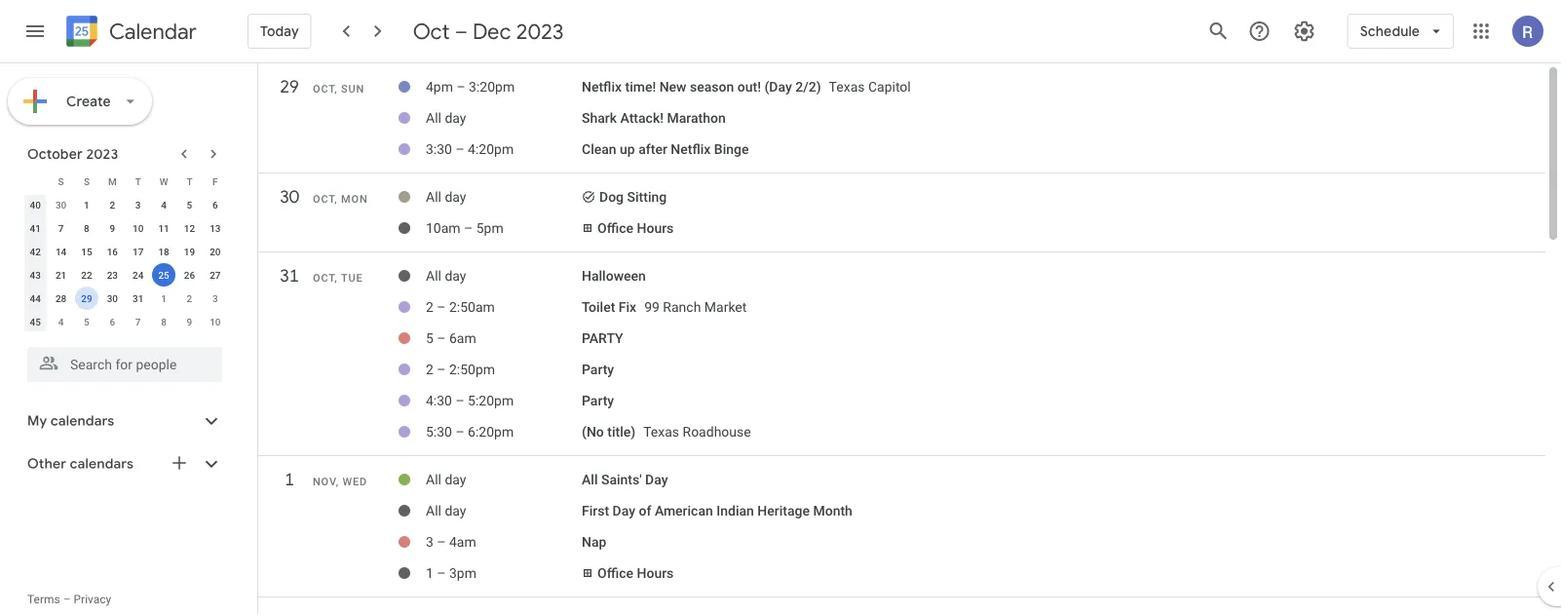 Task type: vqa. For each thing, say whether or not it's contained in the screenshot.
the February 25 element
no



Task type: describe. For each thing, give the bounding box(es) containing it.
29 element
[[75, 287, 98, 310]]

18 element
[[152, 240, 176, 263]]

first day of american indian heritage month
[[582, 503, 853, 519]]

office hours button for 5pm
[[598, 220, 674, 236]]

dec
[[473, 18, 511, 45]]

tue
[[341, 272, 363, 284]]

1 – 3pm
[[426, 565, 477, 581]]

texas inside 31 row group
[[644, 424, 680, 440]]

43
[[30, 269, 41, 281]]

0 vertical spatial 4
[[161, 199, 167, 211]]

2 s from the left
[[84, 175, 90, 187]]

october 2023 grid
[[19, 170, 228, 333]]

5:20pm
[[468, 393, 514, 409]]

cell for 4pm – 3:20pm
[[582, 71, 1537, 102]]

2 – 2:50am cell
[[426, 292, 582, 323]]

4:30
[[426, 393, 452, 409]]

create
[[66, 93, 111, 110]]

office for 1 – 3pm
[[598, 565, 634, 581]]

24
[[133, 269, 144, 281]]

terms – privacy
[[27, 593, 111, 606]]

month
[[814, 503, 853, 519]]

shark attack! marathon button
[[582, 110, 726, 126]]

2/2)
[[796, 79, 822, 95]]

0 vertical spatial 6
[[213, 199, 218, 211]]

terms
[[27, 593, 60, 606]]

6 inside november 6 element
[[110, 316, 115, 328]]

row containing 44
[[22, 287, 228, 310]]

dog
[[600, 189, 624, 205]]

dog sitting button
[[600, 189, 667, 205]]

november 1 element
[[152, 287, 176, 310]]

party button for 2 – 2:50pm
[[582, 361, 614, 378]]

– for 4:20pm
[[456, 141, 465, 157]]

all day for 30
[[426, 189, 466, 205]]

all inside 30 row
[[426, 189, 442, 205]]

nov
[[313, 476, 336, 488]]

nov , wed
[[313, 476, 367, 488]]

netflix time! new season out! (day 2/2) button
[[582, 79, 822, 95]]

heritage
[[758, 503, 810, 519]]

5:30 – 6:20pm
[[426, 424, 514, 440]]

29 for 29 link
[[279, 76, 298, 98]]

22
[[81, 269, 92, 281]]

title)
[[608, 424, 636, 440]]

42
[[30, 246, 41, 257]]

netflix inside cell
[[582, 79, 622, 95]]

26 element
[[178, 263, 201, 287]]

4pm – 3:20pm cell
[[426, 71, 582, 102]]

new
[[660, 79, 687, 95]]

21 element
[[49, 263, 73, 287]]

3 for 3 – 4am
[[426, 534, 434, 550]]

all for first day of american indian heritage month
[[426, 503, 442, 519]]

row containing 40
[[22, 193, 228, 216]]

18
[[158, 246, 169, 257]]

– for 3:20pm
[[457, 79, 466, 95]]

– for 2:50pm
[[437, 361, 446, 378]]

6am
[[449, 330, 477, 346]]

1 for november 1 element
[[161, 292, 167, 304]]

– for 5pm
[[464, 220, 473, 236]]

2 t from the left
[[187, 175, 193, 187]]

hours for 10am – 5pm
[[637, 220, 674, 236]]

row group inside october 2023 grid
[[22, 193, 228, 333]]

3 – 4am
[[426, 534, 477, 550]]

settings menu image
[[1293, 19, 1317, 43]]

1 horizontal spatial 7
[[135, 316, 141, 328]]

november 7 element
[[126, 310, 150, 333]]

privacy link
[[74, 593, 111, 606]]

30 row group
[[258, 179, 1546, 253]]

dog sitting cell
[[582, 181, 1537, 213]]

indian
[[717, 503, 754, 519]]

create button
[[8, 78, 152, 125]]

cell for 2 – 2:50am
[[582, 292, 1537, 323]]

25 cell
[[151, 263, 177, 287]]

3:30
[[426, 141, 452, 157]]

0 horizontal spatial 7
[[58, 222, 64, 234]]

31 row
[[258, 258, 1546, 303]]

25, today element
[[152, 263, 176, 287]]

office hours cell for 10am – 5pm
[[582, 213, 1537, 244]]

my
[[27, 412, 47, 430]]

10 for november 10 element
[[210, 316, 221, 328]]

30 row
[[258, 179, 1546, 224]]

my calendars button
[[4, 406, 242, 437]]

attack!
[[621, 110, 664, 126]]

30 for september 30 element
[[55, 199, 67, 211]]

12
[[184, 222, 195, 234]]

1 link
[[272, 462, 307, 497]]

november 10 element
[[204, 310, 227, 333]]

5:30
[[426, 424, 452, 440]]

toilet fix 99 ranch market
[[582, 299, 747, 315]]

shark
[[582, 110, 617, 126]]

40
[[30, 199, 41, 211]]

oct , sun
[[313, 83, 365, 95]]

2 for 2 – 2:50am
[[426, 299, 434, 315]]

29 link
[[272, 69, 307, 104]]

party for 4:30 – 5:20pm
[[582, 393, 614, 409]]

party
[[582, 330, 624, 346]]

ranch
[[663, 299, 701, 315]]

after
[[639, 141, 668, 157]]

4:30 – 5:20pm cell
[[426, 385, 582, 416]]

31 for 31 element
[[133, 292, 144, 304]]

other
[[27, 455, 66, 473]]

0 horizontal spatial 9
[[110, 222, 115, 234]]

first day of american indian heritage month button
[[582, 503, 853, 519]]

14 element
[[49, 240, 73, 263]]

october
[[27, 145, 83, 163]]

2 for 2 – 2:50pm
[[426, 361, 434, 378]]

16
[[107, 246, 118, 257]]

day for 30
[[445, 189, 466, 205]]

27
[[210, 269, 221, 281]]

(no title) button
[[582, 424, 636, 440]]

september 30 element
[[49, 193, 73, 216]]

1 t from the left
[[135, 175, 141, 187]]

all day for 31
[[426, 268, 466, 284]]

other calendars
[[27, 455, 134, 473]]

1 s from the left
[[58, 175, 64, 187]]

november 2 element
[[178, 287, 201, 310]]

toilet
[[582, 299, 616, 315]]

1 row
[[258, 462, 1546, 507]]

all day cell for 1
[[426, 464, 582, 495]]

m
[[108, 175, 117, 187]]

– for privacy
[[63, 593, 71, 606]]

first
[[582, 503, 609, 519]]

5pm
[[476, 220, 504, 236]]

5 – 6am cell
[[426, 323, 582, 354]]

party button for 4:30 – 5:20pm
[[582, 393, 614, 409]]

all day for 1
[[426, 472, 466, 488]]

halloween button
[[582, 268, 646, 284]]

17 element
[[126, 240, 150, 263]]

1 horizontal spatial 2023
[[516, 18, 564, 45]]

0 horizontal spatial 3
[[135, 199, 141, 211]]

halloween
[[582, 268, 646, 284]]

f
[[213, 175, 218, 187]]

3:30 – 4:20pm
[[426, 141, 514, 157]]

binge
[[714, 141, 749, 157]]

26
[[184, 269, 195, 281]]

99
[[645, 299, 660, 315]]

calendar element
[[62, 12, 197, 55]]

row containing 42
[[22, 240, 228, 263]]

time!
[[625, 79, 656, 95]]

hours for 1 – 3pm
[[637, 565, 674, 581]]

23 element
[[101, 263, 124, 287]]

privacy
[[74, 593, 111, 606]]

all saints' day
[[582, 472, 668, 488]]

, for 30
[[335, 193, 338, 205]]

31 element
[[126, 287, 150, 310]]

calendar
[[109, 18, 197, 45]]

row containing 45
[[22, 310, 228, 333]]

clean
[[582, 141, 617, 157]]

of
[[639, 503, 652, 519]]

29 for the 29 element
[[81, 292, 92, 304]]

up
[[620, 141, 635, 157]]

1 vertical spatial 4
[[58, 316, 64, 328]]

today
[[260, 22, 299, 40]]

2 – 2:50pm cell
[[426, 354, 582, 385]]

oct – dec 2023
[[413, 18, 564, 45]]

– for dec
[[455, 18, 468, 45]]

3 – 4am cell
[[426, 526, 582, 558]]

oct for oct , mon
[[313, 193, 335, 205]]

november 9 element
[[178, 310, 201, 333]]

10 for 10 element at the top left
[[133, 222, 144, 234]]

calendars for other calendars
[[70, 455, 134, 473]]

13 element
[[204, 216, 227, 240]]

all for all saints' day
[[426, 472, 442, 488]]

dog sitting
[[600, 189, 667, 205]]

– for 6:20pm
[[456, 424, 465, 440]]

Search for people text field
[[39, 347, 211, 382]]

nap
[[582, 534, 607, 550]]



Task type: locate. For each thing, give the bounding box(es) containing it.
3 left 4am
[[426, 534, 434, 550]]

29 row
[[258, 69, 1546, 114]]

5 all day from the top
[[426, 503, 466, 519]]

1 vertical spatial 5
[[84, 316, 89, 328]]

9 up 16 "element"
[[110, 222, 115, 234]]

1 vertical spatial office
[[598, 565, 634, 581]]

1 vertical spatial 9
[[187, 316, 192, 328]]

1 all day from the top
[[426, 110, 466, 126]]

netflix
[[582, 79, 622, 95], [671, 141, 711, 157]]

– left 4am
[[437, 534, 446, 550]]

office hours inside 30 row group
[[598, 220, 674, 236]]

row containing 41
[[22, 216, 228, 240]]

0 horizontal spatial netflix
[[582, 79, 622, 95]]

– inside 'cell'
[[437, 565, 446, 581]]

2 office hours from the top
[[598, 565, 674, 581]]

0 horizontal spatial 2023
[[86, 145, 118, 163]]

7 down 31 element
[[135, 316, 141, 328]]

party
[[582, 361, 614, 378], [582, 393, 614, 409]]

0 vertical spatial 7
[[58, 222, 64, 234]]

20 element
[[204, 240, 227, 263]]

day up the "2 – 2:50am"
[[445, 268, 466, 284]]

1 vertical spatial hours
[[637, 565, 674, 581]]

– for 2:50am
[[437, 299, 446, 315]]

0 vertical spatial office
[[598, 220, 634, 236]]

1 vertical spatial cell
[[582, 292, 1537, 323]]

3 inside cell
[[426, 534, 434, 550]]

1 vertical spatial 29
[[81, 292, 92, 304]]

oct left sun
[[313, 83, 335, 95]]

sitting
[[627, 189, 667, 205]]

0 vertical spatial party
[[582, 361, 614, 378]]

t right m
[[135, 175, 141, 187]]

netflix down the marathon
[[671, 141, 711, 157]]

0 horizontal spatial day
[[613, 503, 636, 519]]

2 up 5 – 6am
[[426, 299, 434, 315]]

day left of
[[613, 503, 636, 519]]

all day cell for 31
[[426, 260, 582, 292]]

all day cell down 5:30 – 6:20pm 'cell'
[[426, 464, 582, 495]]

29 inside row
[[279, 76, 298, 98]]

0 horizontal spatial 4
[[58, 316, 64, 328]]

5 for 5 – 6am
[[426, 330, 434, 346]]

my calendars
[[27, 412, 114, 430]]

, inside 1 row
[[336, 476, 339, 488]]

november 5 element
[[75, 310, 98, 333]]

oct for oct , tue
[[313, 272, 335, 284]]

1 horizontal spatial 3
[[213, 292, 218, 304]]

oct left tue on the left of the page
[[313, 272, 335, 284]]

– left 'dec'
[[455, 18, 468, 45]]

0 horizontal spatial 8
[[84, 222, 89, 234]]

day
[[445, 110, 466, 126], [445, 189, 466, 205], [445, 268, 466, 284], [445, 472, 466, 488], [445, 503, 466, 519]]

1 inside 'cell'
[[426, 565, 434, 581]]

1 horizontal spatial 4
[[161, 199, 167, 211]]

3
[[135, 199, 141, 211], [213, 292, 218, 304], [426, 534, 434, 550]]

all saints' day button
[[582, 472, 668, 488]]

– inside 30 row group
[[464, 220, 473, 236]]

all day inside 1 row
[[426, 472, 466, 488]]

today button
[[248, 8, 312, 55]]

all day cell
[[426, 102, 582, 134], [426, 181, 582, 213], [426, 260, 582, 292], [426, 464, 582, 495], [426, 495, 582, 526]]

0 vertical spatial party button
[[582, 361, 614, 378]]

31 inside october 2023 grid
[[133, 292, 144, 304]]

0 horizontal spatial s
[[58, 175, 64, 187]]

november 3 element
[[204, 287, 227, 310]]

2 down m
[[110, 199, 115, 211]]

1 horizontal spatial 5
[[187, 199, 192, 211]]

row containing s
[[22, 170, 228, 193]]

0 vertical spatial 2023
[[516, 18, 564, 45]]

office
[[598, 220, 634, 236], [598, 565, 634, 581]]

0 horizontal spatial 31
[[133, 292, 144, 304]]

15 element
[[75, 240, 98, 263]]

4 up 11 element on the top left of page
[[161, 199, 167, 211]]

office inside 30 row group
[[598, 220, 634, 236]]

schedule button
[[1348, 8, 1455, 55]]

4am
[[449, 534, 477, 550]]

party button down the party
[[582, 361, 614, 378]]

all day inside row
[[426, 110, 466, 126]]

1 vertical spatial party
[[582, 393, 614, 409]]

w
[[160, 175, 168, 187]]

cell containing netflix time! new season out! (day 2/2)
[[582, 71, 1537, 102]]

10am
[[426, 220, 461, 236]]

4 all day cell from the top
[[426, 464, 582, 495]]

– left 5pm
[[464, 220, 473, 236]]

6:20pm
[[468, 424, 514, 440]]

, left mon
[[335, 193, 338, 205]]

29 inside cell
[[81, 292, 92, 304]]

office hours cell for 1 – 3pm
[[582, 558, 1537, 589]]

oct inside 29 row
[[313, 83, 335, 95]]

8
[[84, 222, 89, 234], [161, 316, 167, 328]]

oct
[[413, 18, 450, 45], [313, 83, 335, 95], [313, 193, 335, 205], [313, 272, 335, 284]]

3 up november 10 element
[[213, 292, 218, 304]]

1 horizontal spatial texas
[[829, 79, 865, 95]]

2 inside 2 – 2:50am cell
[[426, 299, 434, 315]]

, for 1
[[336, 476, 339, 488]]

(no title) texas roadhouse
[[582, 424, 751, 440]]

1 office hours button from the top
[[598, 220, 674, 236]]

all day cell for 30
[[426, 181, 582, 213]]

oct left mon
[[313, 193, 335, 205]]

all up the 10am
[[426, 189, 442, 205]]

1 office from the top
[[598, 220, 634, 236]]

27 element
[[204, 263, 227, 287]]

hours down sitting
[[637, 220, 674, 236]]

5 all day cell from the top
[[426, 495, 582, 526]]

1 horizontal spatial t
[[187, 175, 193, 187]]

hours inside 1 row group
[[637, 565, 674, 581]]

all day cell up 2:50am
[[426, 260, 582, 292]]

20
[[210, 246, 221, 257]]

texas right 2/2)
[[829, 79, 865, 95]]

october 2023
[[27, 145, 118, 163]]

11 element
[[152, 216, 176, 240]]

day inside 31 row
[[445, 268, 466, 284]]

2 – 2:50am
[[426, 299, 495, 315]]

1 vertical spatial office hours button
[[598, 565, 674, 581]]

calendars
[[51, 412, 114, 430], [70, 455, 134, 473]]

0 horizontal spatial 10
[[133, 222, 144, 234]]

3:30 – 4:20pm cell
[[426, 134, 582, 165]]

5 inside 'element'
[[84, 316, 89, 328]]

4:20pm
[[468, 141, 514, 157]]

2 party button from the top
[[582, 393, 614, 409]]

0 vertical spatial 31
[[279, 265, 298, 287]]

29 left oct , sun
[[279, 76, 298, 98]]

, left sun
[[335, 83, 338, 95]]

cell
[[582, 71, 1537, 102], [582, 292, 1537, 323], [582, 416, 1537, 448]]

all day up the "2 – 2:50am"
[[426, 268, 466, 284]]

6 down 30 element
[[110, 316, 115, 328]]

30 left oct , mon
[[279, 186, 298, 208]]

28
[[55, 292, 67, 304]]

11
[[158, 222, 169, 234]]

day inside 1 row
[[646, 472, 668, 488]]

5:30 – 6:20pm cell
[[426, 416, 582, 448]]

30 for 30 element
[[107, 292, 118, 304]]

2 party from the top
[[582, 393, 614, 409]]

all day cell up 5pm
[[426, 181, 582, 213]]

0 vertical spatial 5
[[187, 199, 192, 211]]

1 all day cell from the top
[[426, 102, 582, 134]]

1 horizontal spatial 9
[[187, 316, 192, 328]]

cell for 5:30 – 6:20pm
[[582, 416, 1537, 448]]

wed
[[343, 476, 367, 488]]

0 vertical spatial 8
[[84, 222, 89, 234]]

party button
[[582, 361, 614, 378], [582, 393, 614, 409]]

office down dog
[[598, 220, 634, 236]]

office hours for 10am – 5pm
[[598, 220, 674, 236]]

1 vertical spatial office hours cell
[[582, 558, 1537, 589]]

cell inside 29 row
[[582, 71, 1537, 102]]

november 4 element
[[49, 310, 73, 333]]

0 horizontal spatial texas
[[644, 424, 680, 440]]

cell containing (no title)
[[582, 416, 1537, 448]]

2 day from the top
[[445, 189, 466, 205]]

, left tue on the left of the page
[[335, 272, 338, 284]]

45
[[30, 316, 41, 328]]

1 vertical spatial 7
[[135, 316, 141, 328]]

16 element
[[101, 240, 124, 263]]

29
[[279, 76, 298, 98], [81, 292, 92, 304]]

office hours button down dog sitting
[[598, 220, 674, 236]]

office hours button for 3pm
[[598, 565, 674, 581]]

day inside 1 row
[[445, 472, 466, 488]]

1 hours from the top
[[637, 220, 674, 236]]

all up the "2 – 2:50am"
[[426, 268, 442, 284]]

28 element
[[49, 287, 73, 310]]

office inside 1 row group
[[598, 565, 634, 581]]

0 vertical spatial 29
[[279, 76, 298, 98]]

texas
[[829, 79, 865, 95], [644, 424, 680, 440]]

2 for november 2 element on the left
[[187, 292, 192, 304]]

2 all day cell from the top
[[426, 181, 582, 213]]

30 down 23
[[107, 292, 118, 304]]

all up 3:30
[[426, 110, 442, 126]]

10 element
[[126, 216, 150, 240]]

17
[[133, 246, 144, 257]]

fix
[[619, 299, 637, 315]]

2:50am
[[449, 299, 495, 315]]

hours
[[637, 220, 674, 236], [637, 565, 674, 581]]

2 horizontal spatial 5
[[426, 330, 434, 346]]

saints'
[[602, 472, 642, 488]]

nap button
[[582, 534, 607, 550]]

5 inside cell
[[426, 330, 434, 346]]

party button up (no at the bottom of page
[[582, 393, 614, 409]]

all day inside 30 row
[[426, 189, 466, 205]]

0 vertical spatial 10
[[133, 222, 144, 234]]

1 for 1 – 3pm
[[426, 565, 434, 581]]

1 horizontal spatial 30
[[107, 292, 118, 304]]

5 down the 29 element
[[84, 316, 89, 328]]

1 vertical spatial office hours
[[598, 565, 674, 581]]

2023 right 'dec'
[[516, 18, 564, 45]]

day
[[646, 472, 668, 488], [613, 503, 636, 519]]

3 all day cell from the top
[[426, 260, 582, 292]]

oct up 4pm
[[413, 18, 450, 45]]

office hours down dog sitting
[[598, 220, 674, 236]]

1 vertical spatial 2023
[[86, 145, 118, 163]]

hours inside 30 row group
[[637, 220, 674, 236]]

all day down 4pm
[[426, 110, 466, 126]]

all day inside 31 row
[[426, 268, 466, 284]]

office hours for 1 – 3pm
[[598, 565, 674, 581]]

all for halloween
[[426, 268, 442, 284]]

row group containing 40
[[22, 193, 228, 333]]

1 down 25 cell
[[161, 292, 167, 304]]

3 for november 3 element
[[213, 292, 218, 304]]

41
[[30, 222, 41, 234]]

grid containing 29
[[258, 63, 1546, 614]]

29 row group
[[258, 69, 1546, 174]]

2 inside 2 – 2:50pm cell
[[426, 361, 434, 378]]

5 left 6am
[[426, 330, 434, 346]]

1 vertical spatial netflix
[[671, 141, 711, 157]]

6 up 13 element
[[213, 199, 218, 211]]

0 horizontal spatial 5
[[84, 316, 89, 328]]

1 horizontal spatial 6
[[213, 199, 218, 211]]

2 horizontal spatial 30
[[279, 186, 298, 208]]

,
[[335, 83, 338, 95], [335, 193, 338, 205], [335, 272, 338, 284], [336, 476, 339, 488]]

– for 6am
[[437, 330, 446, 346]]

t right 'w'
[[187, 175, 193, 187]]

oct , tue
[[313, 272, 363, 284]]

1 horizontal spatial 10
[[210, 316, 221, 328]]

cell containing toilet fix
[[582, 292, 1537, 323]]

– left 2:50pm
[[437, 361, 446, 378]]

3:20pm
[[469, 79, 515, 95]]

oct for oct , sun
[[313, 83, 335, 95]]

1 row group
[[258, 462, 1546, 598]]

netflix up shark
[[582, 79, 622, 95]]

party up (no at the bottom of page
[[582, 393, 614, 409]]

2 all day from the top
[[426, 189, 466, 205]]

all down 5:30
[[426, 472, 442, 488]]

0 vertical spatial calendars
[[51, 412, 114, 430]]

season
[[690, 79, 734, 95]]

1 – 3pm cell
[[426, 558, 582, 589]]

1 inside 'link'
[[284, 468, 294, 491]]

– right 5:30
[[456, 424, 465, 440]]

2 down 26 element
[[187, 292, 192, 304]]

2:50pm
[[449, 361, 495, 378]]

calendars down my calendars dropdown button
[[70, 455, 134, 473]]

0 vertical spatial day
[[646, 472, 668, 488]]

1 left nov
[[284, 468, 294, 491]]

1 office hours from the top
[[598, 220, 674, 236]]

t
[[135, 175, 141, 187], [187, 175, 193, 187]]

0 vertical spatial 3
[[135, 199, 141, 211]]

all up first at the bottom left of page
[[582, 472, 598, 488]]

1 vertical spatial 8
[[161, 316, 167, 328]]

2 office from the top
[[598, 565, 634, 581]]

office hours button down "nap" button
[[598, 565, 674, 581]]

44
[[30, 292, 41, 304]]

– inside 'cell'
[[456, 424, 465, 440]]

– inside 29 row
[[457, 79, 466, 95]]

1 horizontal spatial netflix
[[671, 141, 711, 157]]

10am – 5pm cell
[[426, 213, 582, 244]]

day inside 30 row
[[445, 189, 466, 205]]

all inside 31 row
[[426, 268, 442, 284]]

clean up after netflix binge
[[582, 141, 749, 157]]

all day down 5:30
[[426, 472, 466, 488]]

toilet fix button
[[582, 299, 637, 315]]

2 vertical spatial cell
[[582, 416, 1537, 448]]

all for shark attack! marathon
[[426, 110, 442, 126]]

– right 3:30
[[456, 141, 465, 157]]

2 inside november 2 element
[[187, 292, 192, 304]]

day up 3:30 – 4:20pm
[[445, 110, 466, 126]]

roadhouse
[[683, 424, 751, 440]]

1 vertical spatial party button
[[582, 393, 614, 409]]

, inside 30 row
[[335, 193, 338, 205]]

– inside cell
[[437, 330, 446, 346]]

other calendars button
[[4, 448, 242, 480]]

day for 31
[[445, 268, 466, 284]]

9
[[110, 222, 115, 234], [187, 316, 192, 328]]

4 all day from the top
[[426, 472, 466, 488]]

row
[[258, 102, 1546, 134], [22, 170, 228, 193], [22, 193, 228, 216], [22, 216, 228, 240], [22, 240, 228, 263], [22, 263, 228, 287], [22, 287, 228, 310], [22, 310, 228, 333], [258, 605, 1546, 614]]

all day up the 10am
[[426, 189, 466, 205]]

1 right september 30 element
[[84, 199, 89, 211]]

hours down of
[[637, 565, 674, 581]]

0 horizontal spatial 30
[[55, 199, 67, 211]]

1 vertical spatial 10
[[210, 316, 221, 328]]

s
[[58, 175, 64, 187], [84, 175, 90, 187]]

0 horizontal spatial 6
[[110, 316, 115, 328]]

all day
[[426, 110, 466, 126], [426, 189, 466, 205], [426, 268, 466, 284], [426, 472, 466, 488], [426, 503, 466, 519]]

4 down 28 element
[[58, 316, 64, 328]]

calendars for my calendars
[[51, 412, 114, 430]]

3 all day from the top
[[426, 268, 466, 284]]

10 up 17
[[133, 222, 144, 234]]

0 vertical spatial netflix
[[582, 79, 622, 95]]

s up september 30 element
[[58, 175, 64, 187]]

, left the wed
[[336, 476, 339, 488]]

24 element
[[126, 263, 150, 287]]

office hours button
[[598, 220, 674, 236], [598, 565, 674, 581]]

office hours down "nap" button
[[598, 565, 674, 581]]

2 vertical spatial 3
[[426, 534, 434, 550]]

2 office hours button from the top
[[598, 565, 674, 581]]

0 vertical spatial office hours
[[598, 220, 674, 236]]

clean up after netflix binge button
[[582, 141, 749, 157]]

29 cell
[[74, 287, 100, 310]]

all day cell inside 1 row
[[426, 464, 582, 495]]

7
[[58, 222, 64, 234], [135, 316, 141, 328]]

sun
[[341, 83, 365, 95]]

– left 2:50am
[[437, 299, 446, 315]]

capitol
[[869, 79, 911, 95]]

31 row group
[[258, 258, 1546, 456]]

4pm – 3:20pm
[[426, 79, 515, 95]]

0 vertical spatial office hours button
[[598, 220, 674, 236]]

1 vertical spatial day
[[613, 503, 636, 519]]

calendar heading
[[105, 18, 197, 45]]

0 horizontal spatial 29
[[81, 292, 92, 304]]

row containing all day
[[258, 102, 1546, 134]]

party for 2 – 2:50pm
[[582, 361, 614, 378]]

day inside 29 row group
[[445, 110, 466, 126]]

1 vertical spatial 3
[[213, 292, 218, 304]]

0 vertical spatial texas
[[829, 79, 865, 95]]

None search field
[[0, 339, 242, 382]]

1 cell from the top
[[582, 71, 1537, 102]]

1 for 1 'link'
[[284, 468, 294, 491]]

2023 up m
[[86, 145, 118, 163]]

, for 31
[[335, 272, 338, 284]]

30 for 30 link
[[279, 186, 298, 208]]

31 inside grid
[[279, 265, 298, 287]]

31 left oct , tue
[[279, 265, 298, 287]]

0 vertical spatial office hours cell
[[582, 213, 1537, 244]]

30 inside row
[[279, 186, 298, 208]]

– left 3pm
[[437, 565, 446, 581]]

november 6 element
[[101, 310, 124, 333]]

party down the party
[[582, 361, 614, 378]]

texas inside 29 row
[[829, 79, 865, 95]]

0 horizontal spatial t
[[135, 175, 141, 187]]

, for 29
[[335, 83, 338, 95]]

21
[[55, 269, 67, 281]]

market
[[705, 299, 747, 315]]

– right 4:30
[[456, 393, 465, 409]]

– for 3pm
[[437, 565, 446, 581]]

, inside 29 row
[[335, 83, 338, 95]]

– right terms
[[63, 593, 71, 606]]

november 8 element
[[152, 310, 176, 333]]

all day cell up 4am
[[426, 495, 582, 526]]

1 horizontal spatial 8
[[161, 316, 167, 328]]

13
[[210, 222, 221, 234]]

schedule
[[1361, 22, 1421, 40]]

1 left 3pm
[[426, 565, 434, 581]]

2 office hours cell from the top
[[582, 558, 1537, 589]]

4pm
[[426, 79, 453, 95]]

office down nap
[[598, 565, 634, 581]]

office hours inside 1 row group
[[598, 565, 674, 581]]

3 day from the top
[[445, 268, 466, 284]]

25
[[158, 269, 169, 281]]

5 day from the top
[[445, 503, 466, 519]]

10 down november 3 element
[[210, 316, 221, 328]]

30 element
[[101, 287, 124, 310]]

all up 3 – 4am
[[426, 503, 442, 519]]

5 up '12' element
[[187, 199, 192, 211]]

2 up 4:30
[[426, 361, 434, 378]]

marathon
[[667, 110, 726, 126]]

day down 5:30 – 6:20pm
[[445, 472, 466, 488]]

30 link
[[272, 179, 307, 214]]

1 horizontal spatial 29
[[279, 76, 298, 98]]

office hours cell
[[582, 213, 1537, 244], [582, 558, 1537, 589]]

calendars up "other calendars"
[[51, 412, 114, 430]]

4:30 – 5:20pm
[[426, 393, 514, 409]]

8 up 15 element
[[84, 222, 89, 234]]

2 – 2:50pm
[[426, 361, 495, 378]]

add other calendars image
[[170, 453, 189, 473]]

10am – 5pm
[[426, 220, 504, 236]]

1 vertical spatial 6
[[110, 316, 115, 328]]

row group
[[22, 193, 228, 333]]

3 up 10 element at the top left
[[135, 199, 141, 211]]

day up of
[[646, 472, 668, 488]]

s left m
[[84, 175, 90, 187]]

1 vertical spatial 31
[[133, 292, 144, 304]]

22 element
[[75, 263, 98, 287]]

day up 10am – 5pm at the top left of the page
[[445, 189, 466, 205]]

0 vertical spatial 9
[[110, 222, 115, 234]]

all inside row
[[426, 110, 442, 126]]

0 vertical spatial cell
[[582, 71, 1537, 102]]

– left 6am
[[437, 330, 446, 346]]

1 horizontal spatial s
[[84, 175, 90, 187]]

1 party button from the top
[[582, 361, 614, 378]]

(day
[[765, 79, 792, 95]]

19
[[184, 246, 195, 257]]

day for 1
[[445, 472, 466, 488]]

netflix time! new season out! (day 2/2) texas capitol
[[582, 79, 911, 95]]

1 horizontal spatial day
[[646, 472, 668, 488]]

4 day from the top
[[445, 472, 466, 488]]

6
[[213, 199, 218, 211], [110, 316, 115, 328]]

office hours
[[598, 220, 674, 236], [598, 565, 674, 581]]

main drawer image
[[23, 19, 47, 43]]

all day cell inside 31 row
[[426, 260, 582, 292]]

3 cell from the top
[[582, 416, 1537, 448]]

12 element
[[178, 216, 201, 240]]

31 for 31 link
[[279, 265, 298, 287]]

7 up 14 element
[[58, 222, 64, 234]]

9 down november 2 element on the left
[[187, 316, 192, 328]]

all day cell down 3:20pm
[[426, 102, 582, 134]]

2 cell from the top
[[582, 292, 1537, 323]]

day up 3 – 4am
[[445, 503, 466, 519]]

1 office hours cell from the top
[[582, 213, 1537, 244]]

grid
[[258, 63, 1546, 614]]

2 vertical spatial 5
[[426, 330, 434, 346]]

oct inside 31 row
[[313, 272, 335, 284]]

1 day from the top
[[445, 110, 466, 126]]

1 party from the top
[[582, 361, 614, 378]]

oct inside 30 row
[[313, 193, 335, 205]]

all day up 3 – 4am
[[426, 503, 466, 519]]

0 vertical spatial hours
[[637, 220, 674, 236]]

5 for november 5 'element'
[[84, 316, 89, 328]]

2 horizontal spatial 3
[[426, 534, 434, 550]]

office for 10am – 5pm
[[598, 220, 634, 236]]

– for 5:20pm
[[456, 393, 465, 409]]

row containing 43
[[22, 263, 228, 287]]

1 vertical spatial texas
[[644, 424, 680, 440]]

– for 4am
[[437, 534, 446, 550]]

8 down november 1 element
[[161, 316, 167, 328]]

2 hours from the top
[[637, 565, 674, 581]]

texas right title) at the left bottom
[[644, 424, 680, 440]]

29 down 22
[[81, 292, 92, 304]]

oct for oct – dec 2023
[[413, 18, 450, 45]]

30 right 40
[[55, 199, 67, 211]]

1 horizontal spatial 31
[[279, 265, 298, 287]]

1 vertical spatial calendars
[[70, 455, 134, 473]]

– right 4pm
[[457, 79, 466, 95]]

31 down 24
[[133, 292, 144, 304]]

19 element
[[178, 240, 201, 263]]

, inside 31 row
[[335, 272, 338, 284]]

23
[[107, 269, 118, 281]]



